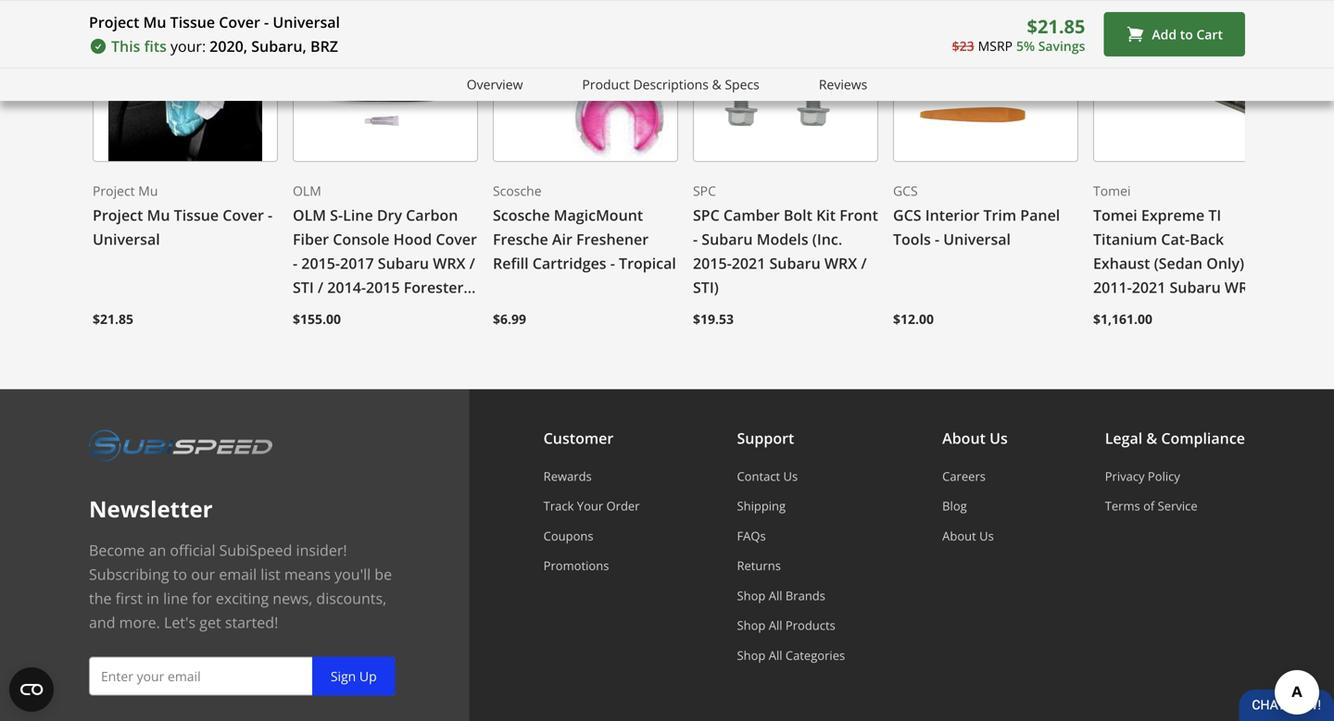 Task type: vqa. For each thing, say whether or not it's contained in the screenshot.


Task type: describe. For each thing, give the bounding box(es) containing it.
sign up button
[[312, 657, 395, 696]]

2 spc from the top
[[693, 205, 720, 225]]

Enter your email text field
[[89, 657, 395, 696]]

2012-
[[293, 326, 332, 346]]

coupons link
[[544, 528, 640, 545]]

1 olm from the top
[[293, 182, 321, 200]]

newsletter
[[89, 494, 213, 524]]

impreza
[[369, 326, 428, 346]]

$155.00
[[293, 311, 341, 328]]

2021 inside tomei tomei expreme ti titanium cat-back exhaust (sedan only) - 2011-2021 subaru wrx / sti
[[1132, 278, 1166, 298]]

rewards link
[[544, 468, 640, 485]]

service
[[1158, 498, 1198, 515]]

$6.99
[[493, 311, 526, 328]]

- inside scosche scosche magicmount fresche air freshener refill cartridges - tropical
[[610, 254, 615, 273]]

spc spc camber bolt kit front - subaru models (inc. 2015-2021 subaru wrx / sti)
[[693, 182, 878, 298]]

camber
[[724, 205, 780, 225]]

and
[[89, 613, 115, 633]]

customer
[[544, 428, 614, 448]]

/ inside spc spc camber bolt kit front - subaru models (inc. 2015-2021 subaru wrx / sti)
[[861, 254, 867, 273]]

specs
[[725, 76, 760, 93]]

list
[[261, 565, 280, 585]]

project for project mu project mu tissue cover - universal
[[93, 182, 135, 200]]

2 vertical spatial mu
[[147, 205, 170, 225]]

first
[[116, 589, 143, 609]]

subaru inside tomei tomei expreme ti titanium cat-back exhaust (sedan only) - 2011-2021 subaru wrx / sti
[[1170, 278, 1221, 298]]

- inside tomei tomei expreme ti titanium cat-back exhaust (sedan only) - 2011-2021 subaru wrx / sti
[[1248, 254, 1253, 273]]

2 scosche from the top
[[493, 205, 550, 225]]

$21.85 for $21.85 $23 msrp 5% savings
[[1027, 13, 1086, 39]]

promotions
[[544, 558, 609, 575]]

fresche
[[493, 229, 548, 249]]

subaru,
[[251, 36, 307, 56]]

email
[[219, 565, 257, 585]]

0 vertical spatial tissue
[[170, 12, 215, 32]]

shipping link
[[737, 498, 845, 515]]

tissue inside the project mu project mu tissue cover - universal
[[174, 205, 219, 225]]

1 horizontal spatial universal
[[273, 12, 340, 32]]

dry
[[377, 205, 402, 225]]

titanium
[[1093, 229, 1158, 249]]

brands
[[786, 588, 826, 605]]

promotions link
[[544, 558, 640, 575]]

- inside olm olm s-line dry carbon fiber console hood cover - 2015-2017 subaru wrx / sti / 2014-2015 forester / 2013-2014 crosstrek / 2012-2014 impreza
[[293, 254, 298, 273]]

tomtb6090-sb02c 15-21 wrx & sti tomei expreme ti cat-back system, image
[[1093, 0, 1279, 162]]

ti
[[1209, 205, 1222, 225]]

2 2014 from the top
[[332, 326, 365, 346]]

to inside button
[[1180, 25, 1193, 43]]

magicmount
[[554, 205, 643, 225]]

returns
[[737, 558, 781, 575]]

expreme
[[1142, 205, 1205, 225]]

1 vertical spatial &
[[1147, 428, 1158, 448]]

support
[[737, 428, 794, 448]]

descriptions
[[633, 76, 709, 93]]

$1,161.00
[[1093, 311, 1153, 328]]

2013-
[[293, 302, 332, 322]]

2 about from the top
[[943, 528, 976, 545]]

2015- inside spc spc camber bolt kit front - subaru models (inc. 2015-2021 subaru wrx / sti)
[[693, 254, 732, 273]]

cover inside the project mu project mu tissue cover - universal
[[223, 205, 264, 225]]

for
[[192, 589, 212, 609]]

scosche scosche magicmount fresche air freshener refill cartridges - tropical
[[493, 182, 676, 273]]

- up subaru,
[[264, 12, 269, 32]]

gcsgcs-int-tool gcs interior trim panel tools - universal, image
[[893, 0, 1079, 162]]

shop all products
[[737, 618, 836, 634]]

0 vertical spatial us
[[990, 428, 1008, 448]]

fiber
[[293, 229, 329, 249]]

of
[[1144, 498, 1155, 515]]

/ inside tomei tomei expreme ti titanium cat-back exhaust (sedan only) - 2011-2021 subaru wrx / sti
[[1262, 278, 1267, 298]]

brz
[[310, 36, 338, 56]]

exhaust
[[1093, 254, 1150, 273]]

- inside the project mu project mu tissue cover - universal
[[268, 205, 273, 225]]

universal for project mu tissue cover - universal
[[93, 229, 160, 249]]

track
[[544, 498, 574, 515]]

kit
[[816, 205, 836, 225]]

careers link
[[943, 468, 1008, 485]]

order
[[607, 498, 640, 515]]

subaru inside olm olm s-line dry carbon fiber console hood cover - 2015-2017 subaru wrx / sti / 2014-2015 forester / 2013-2014 crosstrek / 2012-2014 impreza
[[378, 254, 429, 273]]

mu for tissue
[[143, 12, 166, 32]]

2 gcs from the top
[[893, 205, 922, 225]]

get
[[200, 613, 221, 633]]

rewards
[[544, 468, 592, 485]]

this fits your: 2020, subaru, brz
[[111, 36, 338, 56]]

1 gcs from the top
[[893, 182, 918, 200]]

universal for gcs interior trim panel tools - universal
[[944, 229, 1011, 249]]

blog
[[943, 498, 967, 515]]

project mu project mu tissue cover - universal
[[93, 182, 273, 249]]

1 spc from the top
[[693, 182, 716, 200]]

track your order link
[[544, 498, 640, 515]]

terms
[[1105, 498, 1140, 515]]

$19.53
[[693, 311, 734, 328]]

mu for project
[[138, 182, 158, 200]]

1 about us from the top
[[943, 428, 1008, 448]]

$12.00
[[893, 311, 934, 328]]

careers
[[943, 468, 986, 485]]

spc81260 spc camber bolt kit front - 2015+ wrx / 2015+ sti, image
[[693, 0, 879, 162]]

overview
[[467, 76, 523, 93]]

news,
[[273, 589, 313, 609]]

1 scosche from the top
[[493, 182, 542, 200]]

be
[[375, 565, 392, 585]]

subaru down camber
[[702, 229, 753, 249]]

open widget image
[[9, 668, 54, 713]]

project mu tissue cover - universal
[[89, 12, 340, 32]]

2 about us from the top
[[943, 528, 994, 545]]

more.
[[119, 613, 160, 633]]

the
[[89, 589, 112, 609]]

front
[[840, 205, 878, 225]]

wrx inside spc spc camber bolt kit front - subaru models (inc. 2015-2021 subaru wrx / sti)
[[825, 254, 857, 273]]

tropical
[[619, 254, 676, 273]]

1 tomei from the top
[[1093, 182, 1131, 200]]

this
[[111, 36, 140, 56]]

cat-
[[1161, 229, 1190, 249]]

wrx for exhaust
[[1225, 278, 1258, 298]]

bolt
[[784, 205, 813, 225]]

shop for shop all brands
[[737, 588, 766, 605]]

legal & compliance
[[1105, 428, 1245, 448]]

0 vertical spatial &
[[712, 76, 722, 93]]

add to cart button
[[1104, 12, 1245, 57]]

become
[[89, 541, 145, 561]]

contact us link
[[737, 468, 845, 485]]



Task type: locate. For each thing, give the bounding box(es) containing it.
1 vertical spatial project
[[93, 182, 135, 200]]

1 vertical spatial us
[[784, 468, 798, 485]]

2014 down 2013- in the left of the page
[[332, 326, 365, 346]]

- right tools
[[935, 229, 940, 249]]

2021 inside spc spc camber bolt kit front - subaru models (inc. 2015-2021 subaru wrx / sti)
[[732, 254, 766, 273]]

$21.85 inside $21.85 $23 msrp 5% savings
[[1027, 13, 1086, 39]]

1 2015- from the left
[[301, 254, 340, 273]]

to left our
[[173, 565, 187, 585]]

policy
[[1148, 468, 1180, 485]]

only)
[[1207, 254, 1245, 273]]

0 horizontal spatial &
[[712, 76, 722, 93]]

started!
[[225, 613, 278, 633]]

project for project mu tissue cover - universal
[[89, 12, 139, 32]]

- left s-
[[268, 205, 273, 225]]

1 vertical spatial olm
[[293, 205, 326, 225]]

shop all brands link
[[737, 588, 845, 605]]

contact us
[[737, 468, 798, 485]]

us up "careers" link
[[990, 428, 1008, 448]]

shop for shop all categories
[[737, 648, 766, 664]]

2011-
[[1093, 278, 1132, 298]]

scosche
[[493, 182, 542, 200], [493, 205, 550, 225]]

- down fiber
[[293, 254, 298, 273]]

& left specs at the right top of the page
[[712, 76, 722, 93]]

about us up "careers" link
[[943, 428, 1008, 448]]

- right only)
[[1248, 254, 1253, 273]]

project
[[89, 12, 139, 32], [93, 182, 135, 200], [93, 205, 143, 225]]

- inside gcs gcs interior trim panel tools - universal
[[935, 229, 940, 249]]

0 vertical spatial all
[[769, 588, 783, 605]]

means
[[284, 565, 331, 585]]

0 vertical spatial spc
[[693, 182, 716, 200]]

2 vertical spatial us
[[980, 528, 994, 545]]

2 vertical spatial shop
[[737, 648, 766, 664]]

1 horizontal spatial wrx
[[825, 254, 857, 273]]

- up sti)
[[693, 229, 698, 249]]

to inside become an official subispeed insider! subscribing to our email list means you'll be the first in line for exciting news, discounts, and more. let's get started!
[[173, 565, 187, 585]]

us down blog link
[[980, 528, 994, 545]]

tools
[[893, 229, 931, 249]]

sign up
[[331, 668, 377, 686]]

subaru down (sedan
[[1170, 278, 1221, 298]]

shop down shop all brands
[[737, 618, 766, 634]]

wrx down only)
[[1225, 278, 1258, 298]]

universal inside gcs gcs interior trim panel tools - universal
[[944, 229, 1011, 249]]

air
[[552, 229, 573, 249]]

an
[[149, 541, 166, 561]]

wrx down "(inc."
[[825, 254, 857, 273]]

discounts,
[[316, 589, 387, 609]]

$21.85 for $21.85
[[93, 311, 133, 328]]

carbon
[[406, 205, 458, 225]]

subispeed
[[219, 541, 292, 561]]

let's
[[164, 613, 196, 633]]

1 vertical spatial about us
[[943, 528, 994, 545]]

0 vertical spatial $21.85
[[1027, 13, 1086, 39]]

0 vertical spatial mu
[[143, 12, 166, 32]]

1 vertical spatial spc
[[693, 205, 720, 225]]

about down blog
[[943, 528, 976, 545]]

wrx for console
[[433, 254, 466, 273]]

wrx inside tomei tomei expreme ti titanium cat-back exhaust (sedan only) - 2011-2021 subaru wrx / sti
[[1225, 278, 1258, 298]]

0 vertical spatial about
[[943, 428, 986, 448]]

about us down blog link
[[943, 528, 994, 545]]

0 vertical spatial sti
[[293, 278, 314, 298]]

all down shop all brands
[[769, 618, 783, 634]]

2 all from the top
[[769, 618, 783, 634]]

0 vertical spatial 2021
[[732, 254, 766, 273]]

2020,
[[210, 36, 248, 56]]

sign
[[331, 668, 356, 686]]

products
[[786, 618, 836, 634]]

0 vertical spatial gcs
[[893, 182, 918, 200]]

official
[[170, 541, 215, 561]]

compliance
[[1161, 428, 1245, 448]]

fits
[[144, 36, 167, 56]]

about us
[[943, 428, 1008, 448], [943, 528, 994, 545]]

savings
[[1039, 37, 1086, 54]]

all for categories
[[769, 648, 783, 664]]

1 vertical spatial scosche
[[493, 205, 550, 225]]

0 horizontal spatial sti
[[293, 278, 314, 298]]

shop all categories
[[737, 648, 845, 664]]

1 vertical spatial sti
[[1093, 302, 1115, 322]]

0 vertical spatial olm
[[293, 182, 321, 200]]

msrp
[[978, 37, 1013, 54]]

0 vertical spatial scosche
[[493, 182, 542, 200]]

1 vertical spatial tissue
[[174, 205, 219, 225]]

1 vertical spatial all
[[769, 618, 783, 634]]

all left brands
[[769, 588, 783, 605]]

0 vertical spatial about us
[[943, 428, 1008, 448]]

0 vertical spatial tomei
[[1093, 182, 1131, 200]]

sti
[[293, 278, 314, 298], [1093, 302, 1115, 322]]

1 horizontal spatial 2021
[[1132, 278, 1166, 298]]

0 horizontal spatial wrx
[[433, 254, 466, 273]]

legal
[[1105, 428, 1143, 448]]

/
[[470, 254, 475, 273], [861, 254, 867, 273], [318, 278, 324, 298], [468, 278, 473, 298], [1262, 278, 1267, 298], [442, 302, 447, 322]]

3 shop from the top
[[737, 648, 766, 664]]

$21.85 $23 msrp 5% savings
[[952, 13, 1086, 54]]

0 vertical spatial shop
[[737, 588, 766, 605]]

sti inside tomei tomei expreme ti titanium cat-back exhaust (sedan only) - 2011-2021 subaru wrx / sti
[[1093, 302, 1115, 322]]

shop for shop all products
[[737, 618, 766, 634]]

blog link
[[943, 498, 1008, 515]]

line
[[163, 589, 188, 609]]

0 horizontal spatial to
[[173, 565, 187, 585]]

picture of project mu tissue cover - universal image
[[93, 0, 278, 162]]

olmdp2-wrx14-dcf olm s-line dry carbon fiber console hood cover - 2015-2017 wrx / 14-18 forester / 13-17 crosstrek, image
[[293, 0, 478, 162]]

subscribing
[[89, 565, 169, 585]]

add
[[1152, 25, 1177, 43]]

refill
[[493, 254, 529, 273]]

2015- up sti)
[[693, 254, 732, 273]]

faqs link
[[737, 528, 845, 545]]

cover inside olm olm s-line dry carbon fiber console hood cover - 2015-2017 subaru wrx / sti / 2014-2015 forester / 2013-2014 crosstrek / 2012-2014 impreza
[[436, 229, 477, 249]]

- inside spc spc camber bolt kit front - subaru models (inc. 2015-2021 subaru wrx / sti)
[[693, 229, 698, 249]]

2017
[[340, 254, 374, 273]]

cover
[[219, 12, 260, 32], [223, 205, 264, 225], [436, 229, 477, 249]]

sti inside olm olm s-line dry carbon fiber console hood cover - 2015-2017 subaru wrx / sti / 2014-2015 forester / 2013-2014 crosstrek / 2012-2014 impreza
[[293, 278, 314, 298]]

0 vertical spatial cover
[[219, 12, 260, 32]]

shop down returns
[[737, 588, 766, 605]]

3 all from the top
[[769, 648, 783, 664]]

your:
[[170, 36, 206, 56]]

1 horizontal spatial $21.85
[[1027, 13, 1086, 39]]

insider!
[[296, 541, 347, 561]]

wrx inside olm olm s-line dry carbon fiber console hood cover - 2015-2017 subaru wrx / sti / 2014-2015 forester / 2013-2014 crosstrek / 2012-2014 impreza
[[433, 254, 466, 273]]

1 horizontal spatial 2015-
[[693, 254, 732, 273]]

1 vertical spatial 2014
[[332, 326, 365, 346]]

0 vertical spatial project
[[89, 12, 139, 32]]

0 vertical spatial to
[[1180, 25, 1193, 43]]

2 2015- from the left
[[693, 254, 732, 273]]

2 horizontal spatial wrx
[[1225, 278, 1258, 298]]

all for products
[[769, 618, 783, 634]]

contact
[[737, 468, 780, 485]]

2015-
[[301, 254, 340, 273], [693, 254, 732, 273]]

all for brands
[[769, 588, 783, 605]]

1 about from the top
[[943, 428, 986, 448]]

sti for 2015-
[[293, 278, 314, 298]]

tomei
[[1093, 182, 1131, 200], [1093, 205, 1138, 225]]

cart
[[1197, 25, 1223, 43]]

you'll
[[335, 565, 371, 585]]

$21.85
[[1027, 13, 1086, 39], [93, 311, 133, 328]]

2 horizontal spatial universal
[[944, 229, 1011, 249]]

sti for 2011-
[[1093, 302, 1115, 322]]

2015- inside olm olm s-line dry carbon fiber console hood cover - 2015-2017 subaru wrx / sti / 2014-2015 forester / 2013-2014 crosstrek / 2012-2014 impreza
[[301, 254, 340, 273]]

faqs
[[737, 528, 766, 545]]

all down shop all products
[[769, 648, 783, 664]]

subaru down hood on the left top
[[378, 254, 429, 273]]

reviews link
[[819, 74, 868, 95]]

tomei tomei expreme ti titanium cat-back exhaust (sedan only) - 2011-2021 subaru wrx / sti
[[1093, 182, 1267, 322]]

sti)
[[693, 278, 719, 298]]

2 vertical spatial cover
[[436, 229, 477, 249]]

- down 'freshener'
[[610, 254, 615, 273]]

back
[[1190, 229, 1224, 249]]

1 vertical spatial shop
[[737, 618, 766, 634]]

2014
[[332, 302, 365, 322], [332, 326, 365, 346]]

wrx up the forester
[[433, 254, 466, 273]]

1 shop from the top
[[737, 588, 766, 605]]

hood
[[394, 229, 432, 249]]

1 vertical spatial about
[[943, 528, 976, 545]]

scosche magicmount air freshener refill cartridges- tropical, image
[[493, 0, 678, 162]]

1 horizontal spatial &
[[1147, 428, 1158, 448]]

shop all products link
[[737, 618, 845, 634]]

line
[[343, 205, 373, 225]]

0 horizontal spatial 2021
[[732, 254, 766, 273]]

& right legal in the right bottom of the page
[[1147, 428, 1158, 448]]

1 vertical spatial $21.85
[[93, 311, 133, 328]]

2021 down models
[[732, 254, 766, 273]]

us for contact us link
[[784, 468, 798, 485]]

0 horizontal spatial 2015-
[[301, 254, 340, 273]]

1 2014 from the top
[[332, 302, 365, 322]]

&
[[712, 76, 722, 93], [1147, 428, 1158, 448]]

universal inside the project mu project mu tissue cover - universal
[[93, 229, 160, 249]]

2014 down the 2014-
[[332, 302, 365, 322]]

subispeed logo image
[[89, 427, 272, 466]]

returns link
[[737, 558, 845, 575]]

console
[[333, 229, 390, 249]]

1 vertical spatial tomei
[[1093, 205, 1138, 225]]

terms of service
[[1105, 498, 1198, 515]]

shop down shop all products
[[737, 648, 766, 664]]

1 all from the top
[[769, 588, 783, 605]]

1 horizontal spatial to
[[1180, 25, 1193, 43]]

sti up 2013- in the left of the page
[[293, 278, 314, 298]]

2 olm from the top
[[293, 205, 326, 225]]

reviews
[[819, 76, 868, 93]]

subaru down models
[[770, 254, 821, 273]]

us for about us link
[[980, 528, 994, 545]]

to right the add
[[1180, 25, 1193, 43]]

olm olm s-line dry carbon fiber console hood cover - 2015-2017 subaru wrx / sti / 2014-2015 forester / 2013-2014 crosstrek / 2012-2014 impreza
[[293, 182, 477, 346]]

0 vertical spatial 2014
[[332, 302, 365, 322]]

to
[[1180, 25, 1193, 43], [173, 565, 187, 585]]

1 horizontal spatial sti
[[1093, 302, 1115, 322]]

2021 down exhaust
[[1132, 278, 1166, 298]]

us up shipping link
[[784, 468, 798, 485]]

1 vertical spatial to
[[173, 565, 187, 585]]

terms of service link
[[1105, 498, 1245, 515]]

1 vertical spatial cover
[[223, 205, 264, 225]]

(sedan
[[1154, 254, 1203, 273]]

about us link
[[943, 528, 1008, 545]]

spc
[[693, 182, 716, 200], [693, 205, 720, 225]]

sti down 2011-
[[1093, 302, 1115, 322]]

1 vertical spatial mu
[[138, 182, 158, 200]]

5%
[[1017, 37, 1035, 54]]

trim
[[984, 205, 1017, 225]]

2015
[[366, 278, 400, 298]]

our
[[191, 565, 215, 585]]

become an official subispeed insider! subscribing to our email list means you'll be the first in line for exciting news, discounts, and more. let's get started!
[[89, 541, 392, 633]]

2 vertical spatial project
[[93, 205, 143, 225]]

2015- down fiber
[[301, 254, 340, 273]]

0 horizontal spatial $21.85
[[93, 311, 133, 328]]

1 vertical spatial gcs
[[893, 205, 922, 225]]

all
[[769, 588, 783, 605], [769, 618, 783, 634], [769, 648, 783, 664]]

shop
[[737, 588, 766, 605], [737, 618, 766, 634], [737, 648, 766, 664]]

mu
[[143, 12, 166, 32], [138, 182, 158, 200], [147, 205, 170, 225]]

about up careers
[[943, 428, 986, 448]]

1 vertical spatial 2021
[[1132, 278, 1166, 298]]

2 tomei from the top
[[1093, 205, 1138, 225]]

2 vertical spatial all
[[769, 648, 783, 664]]

add to cart
[[1152, 25, 1223, 43]]

2 shop from the top
[[737, 618, 766, 634]]

0 horizontal spatial universal
[[93, 229, 160, 249]]



